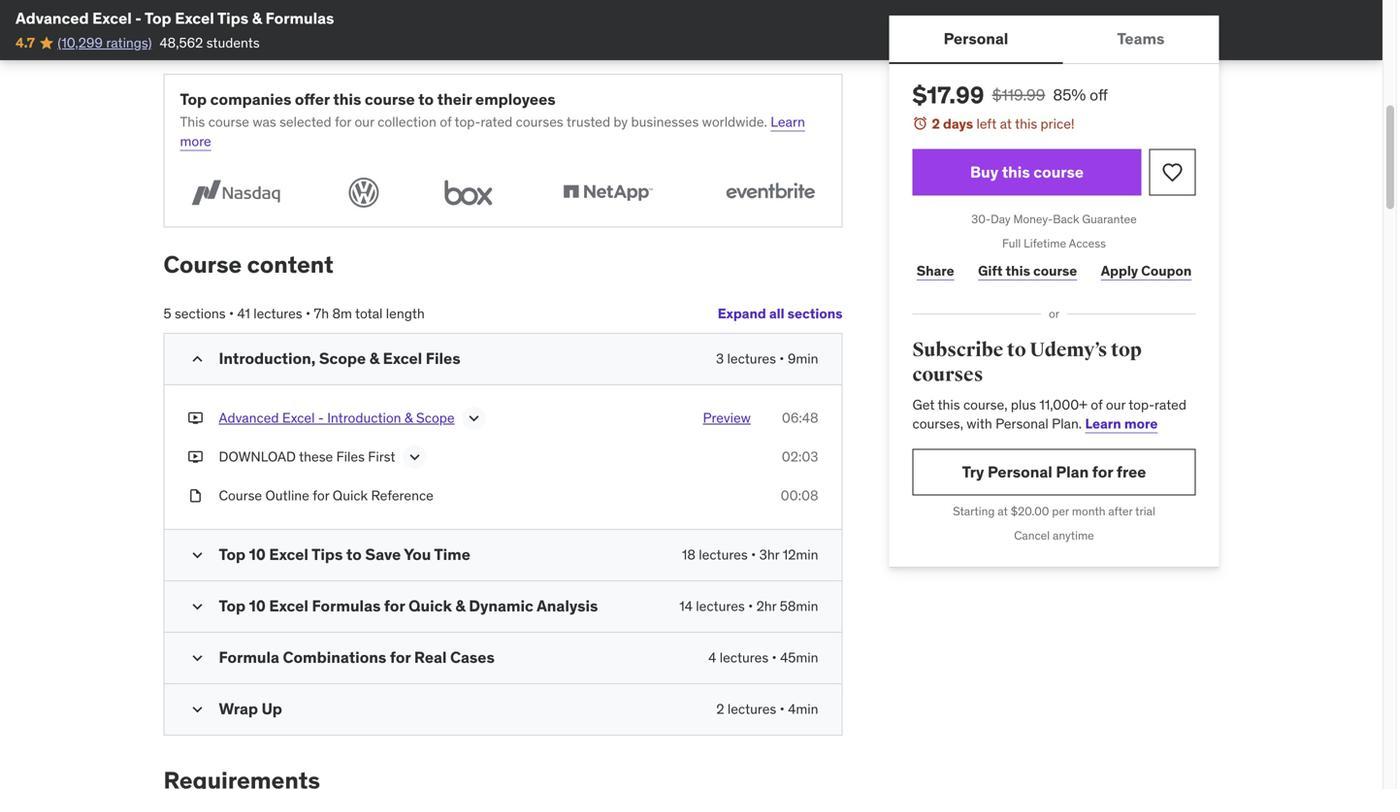 Task type: describe. For each thing, give the bounding box(es) containing it.
lectures left "4min"
[[728, 700, 777, 718]]

buy this course
[[971, 162, 1084, 182]]

downloadable
[[212, 18, 309, 37]]

0 vertical spatial of
[[440, 113, 452, 131]]

for inside try personal plan for free link
[[1093, 462, 1114, 482]]

48,562
[[160, 34, 203, 51]]

small image for top 10 excel tips to save you time
[[188, 545, 207, 565]]

9min
[[788, 350, 819, 368]]

this right offer
[[333, 89, 361, 109]]

analysis
[[537, 596, 598, 616]]

starting
[[953, 504, 995, 519]]

for right outline at left bottom
[[313, 487, 329, 505]]

you
[[404, 544, 431, 564]]

of inside get this course, plus 11,000+ of our top-rated courses, with personal plan.
[[1091, 396, 1103, 413]]

businesses
[[632, 113, 699, 131]]

14
[[680, 597, 693, 615]]

price!
[[1041, 115, 1075, 133]]

excel down "length"
[[383, 349, 423, 369]]

was
[[253, 113, 276, 131]]

cases
[[450, 647, 495, 667]]

ratings)
[[106, 34, 152, 51]]

top for top companies offer this course to their employees
[[180, 89, 207, 109]]

wrap
[[219, 699, 258, 719]]

• for wrap up
[[780, 700, 785, 718]]

this down $119.99
[[1016, 115, 1038, 133]]

course down lifetime
[[1034, 262, 1078, 279]]

& down total
[[370, 349, 380, 369]]

outline
[[266, 487, 310, 505]]

learn more for top companies offer this course to their employees
[[180, 113, 806, 150]]

plan
[[1057, 462, 1089, 482]]

personal button
[[890, 16, 1063, 62]]

30-day money-back guarantee full lifetime access
[[972, 212, 1137, 251]]

this for gift
[[1006, 262, 1031, 279]]

course content
[[164, 250, 334, 279]]

collection
[[378, 113, 437, 131]]

coupon
[[1142, 262, 1192, 279]]

subscribe to udemy's top courses
[[913, 338, 1142, 387]]

share
[[917, 262, 955, 279]]

download
[[219, 448, 296, 466]]

gift
[[979, 262, 1003, 279]]

show lecture description image
[[405, 448, 425, 467]]

excel down outline at left bottom
[[269, 544, 309, 564]]

tab list containing personal
[[890, 16, 1220, 64]]

• for formula combinations for real cases
[[772, 649, 777, 666]]

• left 41
[[229, 305, 234, 322]]

• for top 10 excel formulas for quick & dynamic analysis
[[749, 597, 754, 615]]

up
[[262, 699, 282, 719]]

3
[[716, 350, 724, 368]]

get
[[913, 396, 935, 413]]

day
[[991, 212, 1011, 227]]

real
[[414, 647, 447, 667]]

course down companies
[[208, 113, 249, 131]]

xsmall image for 02:03
[[188, 448, 203, 467]]

8
[[199, 18, 208, 37]]

18 lectures • 3hr 12min
[[682, 546, 819, 563]]

(10,299 ratings)
[[58, 34, 152, 51]]

save
[[365, 544, 401, 564]]

share button
[[913, 252, 959, 290]]

85%
[[1054, 85, 1087, 105]]

small image for formula combinations for real cases
[[188, 648, 207, 668]]

anytime
[[1053, 528, 1095, 543]]

course for course outline for quick reference
[[219, 487, 262, 505]]

top for top 10 excel tips to save you time
[[219, 544, 246, 564]]

0 horizontal spatial scope
[[319, 349, 366, 369]]

learn more for subscribe to udemy's top courses
[[1086, 415, 1158, 432]]

- for top
[[135, 8, 142, 28]]

this for get
[[938, 396, 961, 413]]

to inside subscribe to udemy's top courses
[[1008, 338, 1027, 362]]

nasdaq image
[[180, 174, 292, 211]]

total
[[355, 305, 383, 322]]

2 lectures • 4min
[[717, 700, 819, 718]]

plan.
[[1052, 415, 1083, 432]]

2 vertical spatial personal
[[988, 462, 1053, 482]]

0 horizontal spatial quick
[[333, 487, 368, 505]]

2hr
[[757, 597, 777, 615]]

course up collection
[[365, 89, 415, 109]]

advanced for advanced excel - introduction & scope
[[219, 409, 279, 427]]

box image
[[436, 174, 501, 211]]

combinations
[[283, 647, 387, 667]]

rated inside get this course, plus 11,000+ of our top-rated courses, with personal plan.
[[1155, 396, 1187, 413]]

reference
[[371, 487, 434, 505]]

off
[[1090, 85, 1109, 105]]

10 for top 10 excel formulas for quick & dynamic analysis
[[249, 596, 266, 616]]

for left real
[[390, 647, 411, 667]]

1 vertical spatial tips
[[312, 544, 343, 564]]

our inside get this course, plus 11,000+ of our top-rated courses, with personal plan.
[[1107, 396, 1126, 413]]

expand
[[718, 305, 767, 322]]

starting at $20.00 per month after trial cancel anytime
[[953, 504, 1156, 543]]

udemy's
[[1030, 338, 1108, 362]]

their
[[437, 89, 472, 109]]

2 vertical spatial to
[[346, 544, 362, 564]]

dynamic
[[469, 596, 534, 616]]

apply coupon button
[[1098, 252, 1197, 290]]

0 vertical spatial formulas
[[266, 8, 334, 28]]

1 horizontal spatial small image
[[188, 350, 207, 369]]

1 horizontal spatial quick
[[409, 596, 452, 616]]

preview
[[703, 409, 751, 427]]

for down save
[[384, 596, 405, 616]]

back
[[1054, 212, 1080, 227]]

course,
[[964, 396, 1008, 413]]

1 vertical spatial formulas
[[312, 596, 381, 616]]

days
[[944, 115, 974, 133]]

excel up (10,299 ratings)
[[92, 8, 132, 28]]

top- inside get this course, plus 11,000+ of our top-rated courses, with personal plan.
[[1129, 396, 1155, 413]]

subscribe
[[913, 338, 1004, 362]]

11,000+
[[1040, 396, 1088, 413]]

time
[[434, 544, 471, 564]]

with
[[967, 415, 993, 432]]

4
[[709, 649, 717, 666]]

small image for top 10 excel formulas for quick & dynamic analysis
[[188, 597, 207, 616]]

try personal plan for free link
[[913, 449, 1196, 496]]

learn more link for subscribe to udemy's top courses
[[1086, 415, 1158, 432]]

top
[[1112, 338, 1142, 362]]

learn for top companies offer this course to their employees
[[771, 113, 806, 131]]

guarantee
[[1083, 212, 1137, 227]]

try
[[963, 462, 985, 482]]

small image for wrap up
[[188, 700, 207, 719]]

left
[[977, 115, 997, 133]]

per
[[1053, 504, 1070, 519]]

3 lectures • 9min
[[716, 350, 819, 368]]

advanced excel - top excel tips & formulas
[[16, 8, 334, 28]]

& left dynamic
[[456, 596, 466, 616]]

all
[[770, 305, 785, 322]]

excel up 48,562 on the top left
[[175, 8, 214, 28]]

access
[[1069, 236, 1107, 251]]

course for course content
[[164, 250, 242, 279]]

5
[[164, 305, 171, 322]]

• for top 10 excel tips to save you time
[[751, 546, 756, 563]]

lectures for to
[[699, 546, 748, 563]]

7h 8m
[[314, 305, 352, 322]]

personal inside button
[[944, 29, 1009, 48]]



Task type: vqa. For each thing, say whether or not it's contained in the screenshot.


Task type: locate. For each thing, give the bounding box(es) containing it.
xsmall image
[[188, 448, 203, 467], [188, 487, 203, 506]]

- up "these"
[[318, 409, 324, 427]]

this up courses,
[[938, 396, 961, 413]]

& up students
[[252, 8, 262, 28]]

1 vertical spatial rated
[[1155, 396, 1187, 413]]

students
[[206, 34, 260, 51]]

1 horizontal spatial to
[[419, 89, 434, 109]]

for
[[335, 113, 352, 131], [1093, 462, 1114, 482], [313, 487, 329, 505], [384, 596, 405, 616], [390, 647, 411, 667]]

at left $20.00
[[998, 504, 1008, 519]]

1 horizontal spatial scope
[[416, 409, 455, 427]]

small image up xsmall image
[[188, 350, 207, 369]]

0 vertical spatial courses
[[516, 113, 564, 131]]

course down the download at the left of the page
[[219, 487, 262, 505]]

sections right 5
[[175, 305, 226, 322]]

0 vertical spatial more
[[180, 132, 211, 150]]

at right left
[[1000, 115, 1012, 133]]

0 horizontal spatial sections
[[175, 305, 226, 322]]

formulas up offer
[[266, 8, 334, 28]]

trusted
[[567, 113, 611, 131]]

2 down 4
[[717, 700, 725, 718]]

0 horizontal spatial top-
[[455, 113, 481, 131]]

quick down "these"
[[333, 487, 368, 505]]

lectures right 4
[[720, 649, 769, 666]]

30-
[[972, 212, 991, 227]]

$20.00
[[1011, 504, 1050, 519]]

sections right 'all'
[[788, 305, 843, 322]]

1 horizontal spatial learn
[[1086, 415, 1122, 432]]

month
[[1073, 504, 1106, 519]]

4 small image from the top
[[188, 700, 207, 719]]

• for introduction, scope & excel files
[[780, 350, 785, 368]]

our right the 11,000+
[[1107, 396, 1126, 413]]

2 horizontal spatial to
[[1008, 338, 1027, 362]]

2 for 2 days left at this price!
[[932, 115, 941, 133]]

learn inside learn more
[[771, 113, 806, 131]]

personal up "$17.99"
[[944, 29, 1009, 48]]

plus
[[1011, 396, 1037, 413]]

1 vertical spatial learn
[[1086, 415, 1122, 432]]

0 vertical spatial files
[[426, 349, 461, 369]]

excel up download these files first
[[282, 409, 315, 427]]

2 sections from the left
[[175, 305, 226, 322]]

for left free
[[1093, 462, 1114, 482]]

1 vertical spatial learn more
[[1086, 415, 1158, 432]]

5 sections • 41 lectures • 7h 8m total length
[[164, 305, 425, 322]]

10 up formula
[[249, 596, 266, 616]]

$119.99
[[993, 85, 1046, 105]]

-
[[135, 8, 142, 28], [318, 409, 324, 427]]

tab list
[[890, 16, 1220, 64]]

advanced excel - introduction & scope button
[[219, 409, 455, 432]]

scope left show lecture description image
[[416, 409, 455, 427]]

files
[[426, 349, 461, 369], [336, 448, 365, 466]]

formula
[[219, 647, 280, 667]]

course outline for quick reference
[[219, 487, 434, 505]]

learn more link for top companies offer this course to their employees
[[180, 113, 806, 150]]

this
[[333, 89, 361, 109], [1016, 115, 1038, 133], [1003, 162, 1031, 182], [1006, 262, 1031, 279], [938, 396, 961, 413]]

top- down top
[[1129, 396, 1155, 413]]

small image
[[188, 545, 207, 565], [188, 597, 207, 616], [188, 648, 207, 668], [188, 700, 207, 719]]

advanced inside "button"
[[219, 409, 279, 427]]

1 vertical spatial of
[[1091, 396, 1103, 413]]

advanced for advanced excel - top excel tips & formulas
[[16, 8, 89, 28]]

get this course, plus 11,000+ of our top-rated courses, with personal plan.
[[913, 396, 1187, 432]]

at inside starting at $20.00 per month after trial cancel anytime
[[998, 504, 1008, 519]]

learn more link up free
[[1086, 415, 1158, 432]]

tips up students
[[217, 8, 249, 28]]

this right "gift"
[[1006, 262, 1031, 279]]

courses down subscribe
[[913, 363, 984, 387]]

gift this course link
[[975, 252, 1082, 290]]

lectures right 14
[[696, 597, 745, 615]]

1 vertical spatial learn more link
[[1086, 415, 1158, 432]]

lectures
[[254, 305, 302, 322], [728, 350, 777, 368], [699, 546, 748, 563], [696, 597, 745, 615], [720, 649, 769, 666], [728, 700, 777, 718]]

tips left save
[[312, 544, 343, 564]]

eventbrite image
[[715, 174, 827, 211]]

learn more link down employees
[[180, 113, 806, 150]]

courses inside subscribe to udemy's top courses
[[913, 363, 984, 387]]

0 vertical spatial top-
[[455, 113, 481, 131]]

netapp image
[[552, 174, 664, 211]]

personal inside get this course, plus 11,000+ of our top-rated courses, with personal plan.
[[996, 415, 1049, 432]]

2 xsmall image from the top
[[188, 487, 203, 506]]

0 horizontal spatial 2
[[717, 700, 725, 718]]

• left 45min
[[772, 649, 777, 666]]

formulas down top 10 excel tips to save you time
[[312, 596, 381, 616]]

advanced up 4.7
[[16, 8, 89, 28]]

0 vertical spatial scope
[[319, 349, 366, 369]]

1 horizontal spatial 2
[[932, 115, 941, 133]]

1 horizontal spatial top-
[[1129, 396, 1155, 413]]

0 horizontal spatial small image
[[164, 17, 183, 39]]

(10,299
[[58, 34, 103, 51]]

• left 3hr
[[751, 546, 756, 563]]

excel inside advanced excel - introduction & scope "button"
[[282, 409, 315, 427]]

- for introduction
[[318, 409, 324, 427]]

0 horizontal spatial rated
[[481, 113, 513, 131]]

rated
[[481, 113, 513, 131], [1155, 396, 1187, 413]]

course up 5
[[164, 250, 242, 279]]

personal up $20.00
[[988, 462, 1053, 482]]

•
[[229, 305, 234, 322], [306, 305, 311, 322], [780, 350, 785, 368], [751, 546, 756, 563], [749, 597, 754, 615], [772, 649, 777, 666], [780, 700, 785, 718]]

xsmall image
[[188, 409, 203, 428]]

1 vertical spatial at
[[998, 504, 1008, 519]]

courses down employees
[[516, 113, 564, 131]]

1 horizontal spatial of
[[1091, 396, 1103, 413]]

course inside button
[[1034, 162, 1084, 182]]

2
[[932, 115, 941, 133], [717, 700, 725, 718]]

learn for subscribe to udemy's top courses
[[1086, 415, 1122, 432]]

0 horizontal spatial -
[[135, 8, 142, 28]]

1 vertical spatial xsmall image
[[188, 487, 203, 506]]

quick up real
[[409, 596, 452, 616]]

45min
[[781, 649, 819, 666]]

0 horizontal spatial files
[[336, 448, 365, 466]]

1 vertical spatial 2
[[717, 700, 725, 718]]

this for buy
[[1003, 162, 1031, 182]]

our
[[355, 113, 374, 131], [1107, 396, 1126, 413]]

1 vertical spatial files
[[336, 448, 365, 466]]

2 small image from the top
[[188, 597, 207, 616]]

12min
[[783, 546, 819, 563]]

length
[[386, 305, 425, 322]]

more up free
[[1125, 415, 1158, 432]]

1 horizontal spatial tips
[[312, 544, 343, 564]]

lectures for for
[[696, 597, 745, 615]]

& up show lecture description icon
[[405, 409, 413, 427]]

1 vertical spatial small image
[[188, 350, 207, 369]]

- inside advanced excel - introduction & scope "button"
[[318, 409, 324, 427]]

1 horizontal spatial rated
[[1155, 396, 1187, 413]]

this
[[180, 113, 205, 131]]

10 for top 10 excel tips to save you time
[[249, 544, 266, 564]]

0 horizontal spatial our
[[355, 113, 374, 131]]

learn more down employees
[[180, 113, 806, 150]]

1 vertical spatial to
[[1008, 338, 1027, 362]]

show lecture description image
[[465, 409, 484, 428]]

0 vertical spatial personal
[[944, 29, 1009, 48]]

14 lectures • 2hr 58min
[[680, 597, 819, 615]]

1 small image from the top
[[188, 545, 207, 565]]

to left save
[[346, 544, 362, 564]]

0 horizontal spatial learn
[[771, 113, 806, 131]]

• left 7h 8m at the top of the page
[[306, 305, 311, 322]]

06:48
[[782, 409, 819, 427]]

to
[[419, 89, 434, 109], [1008, 338, 1027, 362], [346, 544, 362, 564]]

10 down outline at left bottom
[[249, 544, 266, 564]]

lectures right 3 on the right top
[[728, 350, 777, 368]]

xsmall image for 00:08
[[188, 487, 203, 506]]

1 vertical spatial our
[[1107, 396, 1126, 413]]

more for top companies offer this course to their employees
[[180, 132, 211, 150]]

1 horizontal spatial sections
[[788, 305, 843, 322]]

1 horizontal spatial more
[[1125, 415, 1158, 432]]

to left their
[[419, 89, 434, 109]]

0 vertical spatial at
[[1000, 115, 1012, 133]]

1 sections from the left
[[788, 305, 843, 322]]

1 vertical spatial advanced
[[219, 409, 279, 427]]

alarm image
[[913, 116, 929, 131]]

download these files first
[[219, 448, 396, 466]]

lifetime
[[1024, 236, 1067, 251]]

0 vertical spatial to
[[419, 89, 434, 109]]

content
[[247, 250, 334, 279]]

course
[[365, 89, 415, 109], [208, 113, 249, 131], [1034, 162, 1084, 182], [1034, 262, 1078, 279]]

wrap up
[[219, 699, 282, 719]]

1 horizontal spatial our
[[1107, 396, 1126, 413]]

0 vertical spatial learn
[[771, 113, 806, 131]]

0 vertical spatial small image
[[164, 17, 183, 39]]

1 vertical spatial more
[[1125, 415, 1158, 432]]

- up ratings)
[[135, 8, 142, 28]]

of down their
[[440, 113, 452, 131]]

0 horizontal spatial learn more link
[[180, 113, 806, 150]]

advanced up the download at the left of the page
[[219, 409, 279, 427]]

0 vertical spatial course
[[164, 250, 242, 279]]

sections inside expand all sections dropdown button
[[788, 305, 843, 322]]

1 horizontal spatial -
[[318, 409, 324, 427]]

0 vertical spatial 2
[[932, 115, 941, 133]]

personal down plus on the right bottom of the page
[[996, 415, 1049, 432]]

58min
[[780, 597, 819, 615]]

2 days left at this price!
[[932, 115, 1075, 133]]

0 vertical spatial -
[[135, 8, 142, 28]]

formula combinations for real cases
[[219, 647, 495, 667]]

this inside button
[[1003, 162, 1031, 182]]

top- down their
[[455, 113, 481, 131]]

1 10 from the top
[[249, 544, 266, 564]]

1 horizontal spatial learn more
[[1086, 415, 1158, 432]]

expand all sections button
[[718, 294, 843, 333]]

3 small image from the top
[[188, 648, 207, 668]]

0 horizontal spatial more
[[180, 132, 211, 150]]

learn
[[771, 113, 806, 131], [1086, 415, 1122, 432]]

0 vertical spatial xsmall image
[[188, 448, 203, 467]]

free
[[1117, 462, 1147, 482]]

1 vertical spatial top-
[[1129, 396, 1155, 413]]

1 vertical spatial 10
[[249, 596, 266, 616]]

• left 9min
[[780, 350, 785, 368]]

& inside "button"
[[405, 409, 413, 427]]

lectures for files
[[728, 350, 777, 368]]

cancel
[[1015, 528, 1051, 543]]

1 vertical spatial course
[[219, 487, 262, 505]]

advanced
[[16, 8, 89, 28], [219, 409, 279, 427]]

1 vertical spatial personal
[[996, 415, 1049, 432]]

course
[[164, 250, 242, 279], [219, 487, 262, 505]]

0 horizontal spatial tips
[[217, 8, 249, 28]]

course up back
[[1034, 162, 1084, 182]]

lectures right 41
[[254, 305, 302, 322]]

for down "top companies offer this course to their employees"
[[335, 113, 352, 131]]

full
[[1003, 236, 1021, 251]]

excel up formula
[[269, 596, 309, 616]]

0 horizontal spatial of
[[440, 113, 452, 131]]

these
[[299, 448, 333, 466]]

02:03
[[782, 448, 819, 466]]

00:08
[[781, 487, 819, 505]]

0 vertical spatial learn more link
[[180, 113, 806, 150]]

1 horizontal spatial learn more link
[[1086, 415, 1158, 432]]

buy this course button
[[913, 149, 1142, 196]]

to left udemy's
[[1008, 338, 1027, 362]]

top for top 10 excel formulas for quick & dynamic analysis
[[219, 596, 246, 616]]

1 xsmall image from the top
[[188, 448, 203, 467]]

small image
[[164, 17, 183, 39], [188, 350, 207, 369]]

0 vertical spatial advanced
[[16, 8, 89, 28]]

1 vertical spatial quick
[[409, 596, 452, 616]]

more down 'this'
[[180, 132, 211, 150]]

gift this course
[[979, 262, 1078, 279]]

0 horizontal spatial courses
[[516, 113, 564, 131]]

or
[[1049, 306, 1060, 322]]

0 horizontal spatial advanced
[[16, 8, 89, 28]]

advanced excel - introduction & scope
[[219, 409, 455, 427]]

top 10 excel formulas for quick & dynamic analysis
[[219, 596, 598, 616]]

0 vertical spatial learn more
[[180, 113, 806, 150]]

1 vertical spatial -
[[318, 409, 324, 427]]

expand all sections
[[718, 305, 843, 322]]

0 vertical spatial quick
[[333, 487, 368, 505]]

first
[[368, 448, 396, 466]]

this right the buy
[[1003, 162, 1031, 182]]

introduction
[[327, 409, 401, 427]]

learn right plan.
[[1086, 415, 1122, 432]]

scope inside advanced excel - introduction & scope "button"
[[416, 409, 455, 427]]

0 vertical spatial 10
[[249, 544, 266, 564]]

more for subscribe to udemy's top courses
[[1125, 415, 1158, 432]]

lectures right 18
[[699, 546, 748, 563]]

of right the 11,000+
[[1091, 396, 1103, 413]]

1 horizontal spatial courses
[[913, 363, 984, 387]]

introduction,
[[219, 349, 316, 369]]

top companies offer this course to their employees
[[180, 89, 556, 109]]

courses,
[[913, 415, 964, 432]]

1 vertical spatial courses
[[913, 363, 984, 387]]

learn more up free
[[1086, 415, 1158, 432]]

at
[[1000, 115, 1012, 133], [998, 504, 1008, 519]]

1 horizontal spatial advanced
[[219, 409, 279, 427]]

personal
[[944, 29, 1009, 48], [996, 415, 1049, 432], [988, 462, 1053, 482]]

1 horizontal spatial files
[[426, 349, 461, 369]]

tips
[[217, 8, 249, 28], [312, 544, 343, 564]]

0 horizontal spatial to
[[346, 544, 362, 564]]

small image left 8
[[164, 17, 183, 39]]

2 10 from the top
[[249, 596, 266, 616]]

by
[[614, 113, 628, 131]]

0 vertical spatial our
[[355, 113, 374, 131]]

0 vertical spatial tips
[[217, 8, 249, 28]]

introduction, scope & excel files
[[219, 349, 461, 369]]

learn right worldwide.
[[771, 113, 806, 131]]

wishlist image
[[1162, 161, 1185, 184]]

• left 2hr
[[749, 597, 754, 615]]

$17.99
[[913, 81, 985, 110]]

learn more
[[180, 113, 806, 150], [1086, 415, 1158, 432]]

companies
[[210, 89, 292, 109]]

buy
[[971, 162, 999, 182]]

1 vertical spatial scope
[[416, 409, 455, 427]]

apply
[[1102, 262, 1139, 279]]

3hr
[[760, 546, 780, 563]]

this inside get this course, plus 11,000+ of our top-rated courses, with personal plan.
[[938, 396, 961, 413]]

2 for 2 lectures • 4min
[[717, 700, 725, 718]]

volkswagen image
[[343, 174, 385, 211]]

0 vertical spatial rated
[[481, 113, 513, 131]]

our down "top companies offer this course to their employees"
[[355, 113, 374, 131]]

2 right alarm icon
[[932, 115, 941, 133]]

0 horizontal spatial learn more
[[180, 113, 806, 150]]

• left "4min"
[[780, 700, 785, 718]]

4min
[[788, 700, 819, 718]]

10
[[249, 544, 266, 564], [249, 596, 266, 616]]

scope down 7h 8m at the top of the page
[[319, 349, 366, 369]]

18
[[682, 546, 696, 563]]

lectures for cases
[[720, 649, 769, 666]]

teams
[[1118, 29, 1165, 48]]



